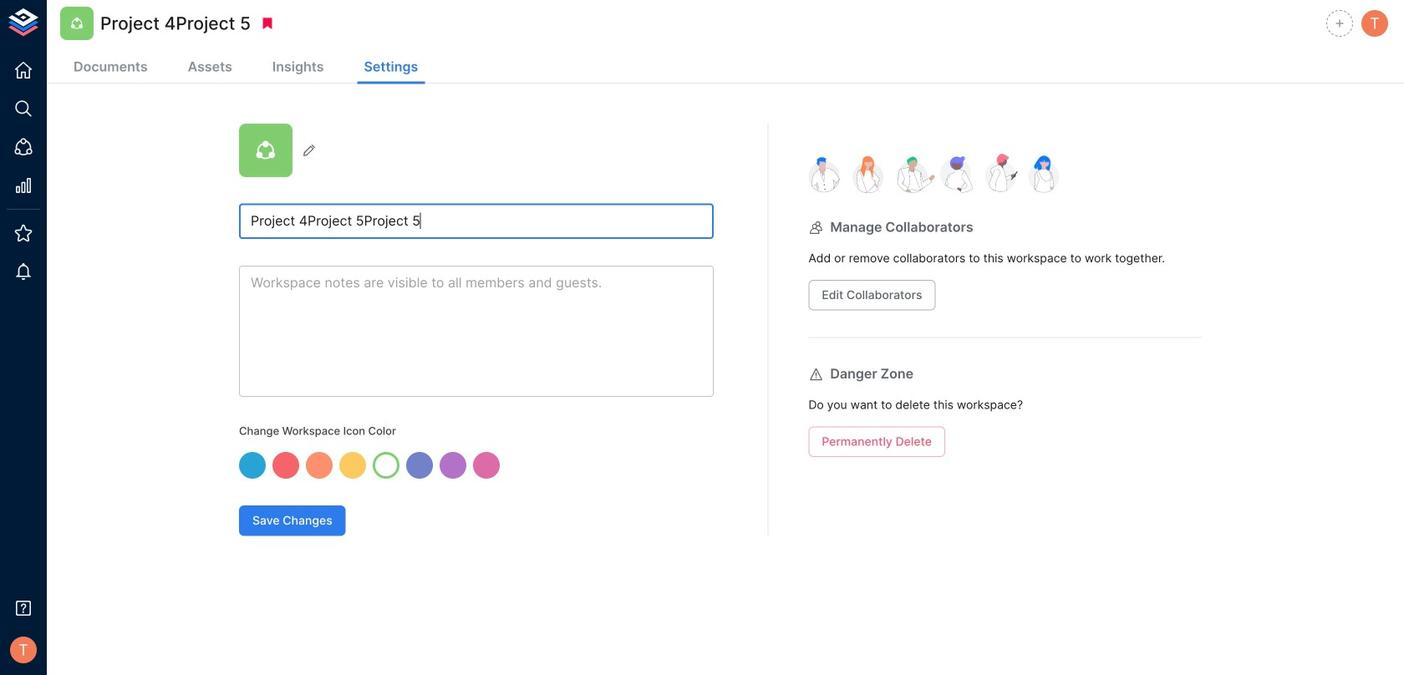 Task type: vqa. For each thing, say whether or not it's contained in the screenshot.
WORKSPACE NOTES ARE VISIBLE TO ALL MEMBERS AND GUESTS. "text box"
yes



Task type: locate. For each thing, give the bounding box(es) containing it.
Workspace Name text field
[[239, 204, 714, 239]]

Workspace notes are visible to all members and guests. text field
[[239, 266, 714, 397]]

remove bookmark image
[[260, 16, 275, 31]]



